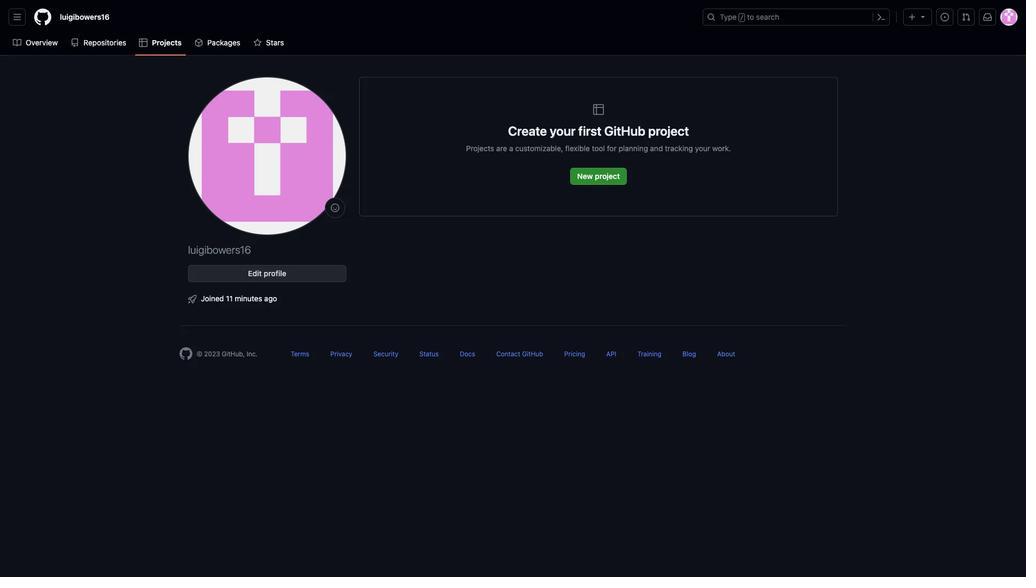 Task type: describe. For each thing, give the bounding box(es) containing it.
status link
[[420, 350, 439, 358]]

joined 11 minutes ago
[[201, 294, 277, 303]]

overview
[[26, 38, 58, 47]]

0 horizontal spatial your
[[550, 124, 576, 139]]

about link
[[718, 350, 736, 358]]

are
[[497, 144, 507, 153]]

notifications image
[[984, 13, 993, 21]]

joined
[[201, 294, 224, 303]]

0 horizontal spatial luigibowers16
[[60, 12, 110, 21]]

minutes
[[235, 294, 262, 303]]

footer containing © 2023 github, inc.
[[171, 326, 856, 387]]

create
[[508, 124, 547, 139]]

packages
[[207, 38, 241, 47]]

blog link
[[683, 350, 697, 358]]

command palette image
[[878, 13, 886, 21]]

training link
[[638, 350, 662, 358]]

privacy
[[331, 350, 353, 358]]

contact github
[[497, 350, 544, 358]]

edit profile button
[[188, 265, 347, 282]]

issue opened image
[[941, 13, 950, 21]]

github inside footer
[[522, 350, 544, 358]]

2023
[[204, 350, 220, 358]]

project inside create your first github project projects are a customizable, flexible tool for planning and tracking your work.
[[649, 124, 689, 139]]

stars link
[[249, 35, 288, 51]]

tracking
[[665, 144, 693, 153]]

repo image
[[71, 39, 79, 47]]

tool
[[592, 144, 605, 153]]

stars
[[266, 38, 284, 47]]

work.
[[713, 144, 732, 153]]

table image for projects
[[139, 39, 148, 47]]

11
[[226, 294, 233, 303]]

triangle down image
[[919, 12, 928, 21]]

api link
[[607, 350, 617, 358]]

training
[[638, 350, 662, 358]]

about
[[718, 350, 736, 358]]

search
[[757, 12, 780, 21]]

projects link
[[135, 35, 186, 51]]

customizable,
[[516, 144, 564, 153]]

to
[[748, 12, 755, 21]]

flexible
[[566, 144, 590, 153]]

overview link
[[9, 35, 62, 51]]

edit profile
[[248, 269, 287, 278]]

repositories link
[[66, 35, 131, 51]]

1 vertical spatial luigibowers16
[[188, 244, 251, 256]]

ago
[[264, 294, 277, 303]]

a
[[509, 144, 514, 153]]

terms link
[[291, 350, 309, 358]]

privacy link
[[331, 350, 353, 358]]

security
[[374, 350, 399, 358]]

status
[[420, 350, 439, 358]]

inc.
[[247, 350, 258, 358]]



Task type: locate. For each thing, give the bounding box(es) containing it.
packages link
[[190, 35, 245, 51]]

star image
[[253, 39, 262, 47]]

0 horizontal spatial project
[[595, 172, 620, 181]]

project inside button
[[595, 172, 620, 181]]

0 horizontal spatial projects
[[152, 38, 182, 47]]

create your first github project projects are a customizable, flexible tool for planning and tracking your work.
[[466, 124, 732, 153]]

1 vertical spatial table image
[[593, 103, 605, 116]]

planning
[[619, 144, 648, 153]]

project right the new
[[595, 172, 620, 181]]

change your avatar image
[[188, 77, 347, 235]]

docs link
[[460, 350, 476, 358]]

new
[[578, 172, 593, 181]]

new project
[[578, 172, 620, 181]]

table image
[[139, 39, 148, 47], [593, 103, 605, 116]]

0 vertical spatial table image
[[139, 39, 148, 47]]

for
[[607, 144, 617, 153]]

contact
[[497, 350, 521, 358]]

rocket image
[[188, 295, 197, 304]]

project up tracking
[[649, 124, 689, 139]]

package image
[[195, 39, 203, 47]]

profile
[[264, 269, 287, 278]]

0 horizontal spatial table image
[[139, 39, 148, 47]]

table image right repositories
[[139, 39, 148, 47]]

first
[[579, 124, 602, 139]]

repositories
[[84, 38, 126, 47]]

projects inside create your first github project projects are a customizable, flexible tool for planning and tracking your work.
[[466, 144, 495, 153]]

table image up first
[[593, 103, 605, 116]]

git pull request image
[[963, 13, 971, 21]]

© 2023 github, inc.
[[197, 350, 258, 358]]

terms
[[291, 350, 309, 358]]

new project button
[[571, 168, 627, 185]]

github,
[[222, 350, 245, 358]]

footer
[[171, 326, 856, 387]]

0 vertical spatial github
[[605, 124, 646, 139]]

table image inside projects link
[[139, 39, 148, 47]]

luigibowers16
[[60, 12, 110, 21], [188, 244, 251, 256]]

1 horizontal spatial table image
[[593, 103, 605, 116]]

1 horizontal spatial github
[[605, 124, 646, 139]]

github inside create your first github project projects are a customizable, flexible tool for planning and tracking your work.
[[605, 124, 646, 139]]

edit
[[248, 269, 262, 278]]

your
[[550, 124, 576, 139], [695, 144, 711, 153]]

©
[[197, 350, 203, 358]]

docs
[[460, 350, 476, 358]]

smiley image
[[331, 204, 340, 212]]

book image
[[13, 39, 21, 47]]

1 vertical spatial projects
[[466, 144, 495, 153]]

pricing
[[565, 350, 586, 358]]

security link
[[374, 350, 399, 358]]

pricing link
[[565, 350, 586, 358]]

luigibowers16 up edit
[[188, 244, 251, 256]]

github right contact
[[522, 350, 544, 358]]

luigibowers16 link
[[56, 9, 114, 26]]

projects
[[152, 38, 182, 47], [466, 144, 495, 153]]

1 horizontal spatial luigibowers16
[[188, 244, 251, 256]]

projects left are
[[466, 144, 495, 153]]

1 vertical spatial github
[[522, 350, 544, 358]]

homepage image
[[34, 9, 51, 26]]

type / to search
[[720, 12, 780, 21]]

projects left package icon
[[152, 38, 182, 47]]

github up 'planning'
[[605, 124, 646, 139]]

0 vertical spatial project
[[649, 124, 689, 139]]

1 horizontal spatial your
[[695, 144, 711, 153]]

project
[[649, 124, 689, 139], [595, 172, 620, 181]]

1 horizontal spatial projects
[[466, 144, 495, 153]]

plus image
[[909, 13, 917, 21]]

table image for create your first github project
[[593, 103, 605, 116]]

0 vertical spatial luigibowers16
[[60, 12, 110, 21]]

0 vertical spatial projects
[[152, 38, 182, 47]]

/
[[740, 14, 744, 21]]

0 vertical spatial your
[[550, 124, 576, 139]]

1 vertical spatial your
[[695, 144, 711, 153]]

homepage image
[[180, 348, 193, 360]]

1 horizontal spatial project
[[649, 124, 689, 139]]

type
[[720, 12, 737, 21]]

luigibowers16 up repo image
[[60, 12, 110, 21]]

contact github link
[[497, 350, 544, 358]]

your left work.
[[695, 144, 711, 153]]

github
[[605, 124, 646, 139], [522, 350, 544, 358]]

your up flexible
[[550, 124, 576, 139]]

0 horizontal spatial github
[[522, 350, 544, 358]]

1 vertical spatial project
[[595, 172, 620, 181]]

api
[[607, 350, 617, 358]]

and
[[650, 144, 663, 153]]

blog
[[683, 350, 697, 358]]



Task type: vqa. For each thing, say whether or not it's contained in the screenshot.
Edit profile button
yes



